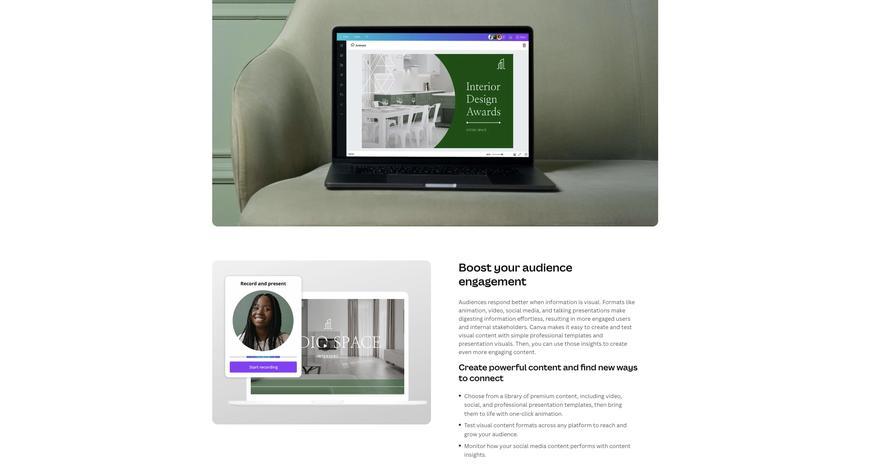 Task type: locate. For each thing, give the bounding box(es) containing it.
0 horizontal spatial more
[[473, 349, 487, 356]]

find
[[580, 362, 596, 373]]

audience
[[522, 260, 572, 275]]

video, up bring
[[606, 393, 622, 400]]

professional inside audiences respond better when information is visual. formats like animation, video, social media, and talking presentations make digesting information effortless, resulting in more engaged users and internal stakeholders. canva makes it easy to create and test visual content with simple professional templates and presentation visuals. then, you can use those insights to create even more engaging content.
[[530, 332, 563, 340]]

video, inside audiences respond better when information is visual. formats like animation, video, social media, and talking presentations make digesting information effortless, resulting in more engaged users and internal stakeholders. canva makes it easy to create and test visual content with simple professional templates and presentation visuals. then, you can use those insights to create even more engaging content.
[[488, 307, 504, 315]]

how
[[487, 443, 498, 450]]

media,
[[523, 307, 541, 315]]

engaged
[[592, 315, 615, 323]]

0 horizontal spatial create
[[591, 324, 608, 331]]

video, down respond
[[488, 307, 504, 315]]

create
[[591, 324, 608, 331], [610, 340, 627, 348]]

social,
[[464, 402, 481, 409]]

presentation inside choose from a library of premium content, including video, social, and professional presentation templates, then bring them to life with one-click animation.
[[529, 402, 563, 409]]

2 vertical spatial with
[[596, 443, 608, 450]]

visuals.
[[494, 340, 514, 348]]

animation.
[[535, 410, 563, 418]]

including
[[580, 393, 604, 400]]

professional up can
[[530, 332, 563, 340]]

visual
[[459, 332, 474, 340], [477, 422, 492, 430]]

you
[[532, 340, 541, 348]]

and right reach
[[617, 422, 627, 430]]

1 horizontal spatial create
[[610, 340, 627, 348]]

is
[[578, 299, 583, 306]]

of
[[523, 393, 529, 400]]

content up the audience.
[[493, 422, 515, 430]]

visual down internal
[[459, 332, 474, 340]]

1 horizontal spatial presentation
[[529, 402, 563, 409]]

1 vertical spatial your
[[479, 431, 491, 439]]

0 vertical spatial video,
[[488, 307, 504, 315]]

visual inside audiences respond better when information is visual. formats like animation, video, social media, and talking presentations make digesting information effortless, resulting in more engaged users and internal stakeholders. canva makes it easy to create and test visual content with simple professional templates and presentation visuals. then, you can use those insights to create even more engaging content.
[[459, 332, 474, 340]]

presentation up even
[[459, 340, 493, 348]]

1 vertical spatial social
[[513, 443, 529, 450]]

bring
[[608, 402, 622, 409]]

and up life
[[483, 402, 493, 409]]

insights
[[581, 340, 602, 348]]

social inside audiences respond better when information is visual. formats like animation, video, social media, and talking presentations make digesting information effortless, resulting in more engaged users and internal stakeholders. canva makes it easy to create and test visual content with simple professional templates and presentation visuals. then, you can use those insights to create even more engaging content.
[[506, 307, 521, 315]]

visual down life
[[477, 422, 492, 430]]

social
[[506, 307, 521, 315], [513, 443, 529, 450]]

professional down library
[[494, 402, 527, 409]]

content down internal
[[475, 332, 497, 340]]

professional
[[530, 332, 563, 340], [494, 402, 527, 409]]

test
[[464, 422, 475, 430]]

content.
[[513, 349, 536, 356]]

presentations
[[573, 307, 610, 315]]

social down better
[[506, 307, 521, 315]]

with inside audiences respond better when information is visual. formats like animation, video, social media, and talking presentations make digesting information effortless, resulting in more engaged users and internal stakeholders. canva makes it easy to create and test visual content with simple professional templates and presentation visuals. then, you can use those insights to create even more engaging content.
[[498, 332, 509, 340]]

connect
[[469, 373, 504, 384]]

and inside choose from a library of premium content, including video, social, and professional presentation templates, then bring them to life with one-click animation.
[[483, 402, 493, 409]]

canva
[[529, 324, 546, 331]]

those
[[564, 340, 580, 348]]

users
[[616, 315, 630, 323]]

to
[[584, 324, 590, 331], [603, 340, 609, 348], [459, 373, 468, 384], [480, 410, 485, 418], [593, 422, 599, 430]]

social left media
[[513, 443, 529, 450]]

1 vertical spatial information
[[484, 315, 516, 323]]

test visual content formats across any platform to reach and grow your audience.
[[464, 422, 627, 439]]

audience.
[[492, 431, 518, 439]]

boost
[[459, 260, 492, 275]]

make
[[611, 307, 625, 315]]

0 vertical spatial information
[[545, 299, 577, 306]]

boost your audience engagement
[[459, 260, 572, 289]]

0 horizontal spatial video,
[[488, 307, 504, 315]]

to right "insights"
[[603, 340, 609, 348]]

0 vertical spatial create
[[591, 324, 608, 331]]

0 horizontal spatial visual
[[459, 332, 474, 340]]

2 vertical spatial your
[[499, 443, 512, 450]]

content
[[475, 332, 497, 340], [528, 362, 561, 373], [493, 422, 515, 430], [548, 443, 569, 450], [609, 443, 630, 450]]

can
[[543, 340, 552, 348]]

and left "find"
[[563, 362, 579, 373]]

to left reach
[[593, 422, 599, 430]]

presentation up animation.
[[529, 402, 563, 409]]

to up the choose
[[459, 373, 468, 384]]

grow
[[464, 431, 477, 439]]

0 vertical spatial with
[[498, 332, 509, 340]]

0 vertical spatial your
[[494, 260, 520, 275]]

then
[[594, 402, 607, 409]]

1 vertical spatial professional
[[494, 402, 527, 409]]

stakeholders.
[[492, 324, 528, 331]]

presentation
[[459, 340, 493, 348], [529, 402, 563, 409]]

1 horizontal spatial professional
[[530, 332, 563, 340]]

more
[[577, 315, 591, 323], [473, 349, 487, 356]]

and left test
[[610, 324, 620, 331]]

with
[[498, 332, 509, 340], [496, 410, 508, 418], [596, 443, 608, 450]]

performs
[[570, 443, 595, 450]]

them
[[464, 410, 478, 418]]

templates
[[564, 332, 591, 340]]

information up 'stakeholders.'
[[484, 315, 516, 323]]

presentation inside audiences respond better when information is visual. formats like animation, video, social media, and talking presentations make digesting information effortless, resulting in more engaged users and internal stakeholders. canva makes it easy to create and test visual content with simple professional templates and presentation visuals. then, you can use those insights to create even more engaging content.
[[459, 340, 493, 348]]

1 horizontal spatial video,
[[606, 393, 622, 400]]

1 vertical spatial with
[[496, 410, 508, 418]]

audiences
[[459, 299, 487, 306]]

easy
[[571, 324, 583, 331]]

more up easy at the right
[[577, 315, 591, 323]]

and down when
[[542, 307, 552, 315]]

like
[[626, 299, 635, 306]]

and up "insights"
[[593, 332, 603, 340]]

1 vertical spatial visual
[[477, 422, 492, 430]]

insights.
[[464, 452, 486, 459]]

content down can
[[528, 362, 561, 373]]

and
[[542, 307, 552, 315], [459, 324, 469, 331], [610, 324, 620, 331], [593, 332, 603, 340], [563, 362, 579, 373], [483, 402, 493, 409], [617, 422, 627, 430]]

content inside audiences respond better when information is visual. formats like animation, video, social media, and talking presentations make digesting information effortless, resulting in more engaged users and internal stakeholders. canva makes it easy to create and test visual content with simple professional templates and presentation visuals. then, you can use those insights to create even more engaging content.
[[475, 332, 497, 340]]

your
[[494, 260, 520, 275], [479, 431, 491, 439], [499, 443, 512, 450]]

any
[[557, 422, 567, 430]]

create down engaged
[[591, 324, 608, 331]]

0 vertical spatial more
[[577, 315, 591, 323]]

0 horizontal spatial professional
[[494, 402, 527, 409]]

1 vertical spatial video,
[[606, 393, 622, 400]]

content inside create powerful content and find new ways to connect
[[528, 362, 561, 373]]

with right performs on the right of page
[[596, 443, 608, 450]]

information up talking at bottom right
[[545, 299, 577, 306]]

0 horizontal spatial presentation
[[459, 340, 493, 348]]

1 horizontal spatial visual
[[477, 422, 492, 430]]

content,
[[556, 393, 579, 400]]

life
[[487, 410, 495, 418]]

your right boost
[[494, 260, 520, 275]]

it
[[566, 324, 569, 331]]

content right media
[[548, 443, 569, 450]]

more right even
[[473, 349, 487, 356]]

0 vertical spatial professional
[[530, 332, 563, 340]]

with inside monitor how your social media content performs with content insights.
[[596, 443, 608, 450]]

information
[[545, 299, 577, 306], [484, 315, 516, 323]]

video,
[[488, 307, 504, 315], [606, 393, 622, 400]]

click
[[521, 410, 533, 418]]

and down digesting
[[459, 324, 469, 331]]

0 vertical spatial presentation
[[459, 340, 493, 348]]

with up visuals.
[[498, 332, 509, 340]]

your down the audience.
[[499, 443, 512, 450]]

video, inside choose from a library of premium content, including video, social, and professional presentation templates, then bring them to life with one-click animation.
[[606, 393, 622, 400]]

library
[[505, 393, 522, 400]]

with right life
[[496, 410, 508, 418]]

choose from a library of premium content, including video, social, and professional presentation templates, then bring them to life with one-click animation.
[[464, 393, 622, 418]]

platform
[[568, 422, 592, 430]]

to left life
[[480, 410, 485, 418]]

0 vertical spatial social
[[506, 307, 521, 315]]

your right grow
[[479, 431, 491, 439]]

live recording image
[[212, 261, 431, 425]]

create down test
[[610, 340, 627, 348]]

0 vertical spatial visual
[[459, 332, 474, 340]]

1 vertical spatial presentation
[[529, 402, 563, 409]]

and inside create powerful content and find new ways to connect
[[563, 362, 579, 373]]



Task type: vqa. For each thing, say whether or not it's contained in the screenshot.
That
no



Task type: describe. For each thing, give the bounding box(es) containing it.
animation,
[[459, 307, 487, 315]]

with inside choose from a library of premium content, including video, social, and professional presentation templates, then bring them to life with one-click animation.
[[496, 410, 508, 418]]

1 vertical spatial more
[[473, 349, 487, 356]]

monitor how your social media content performs with content insights.
[[464, 443, 630, 459]]

across
[[538, 422, 556, 430]]

premium
[[530, 393, 554, 400]]

ways
[[617, 362, 638, 373]]

formats
[[602, 299, 625, 306]]

use
[[554, 340, 563, 348]]

choose
[[464, 393, 484, 400]]

to right easy at the right
[[584, 324, 590, 331]]

content down reach
[[609, 443, 630, 450]]

engagement
[[459, 274, 526, 289]]

professional inside choose from a library of premium content, including video, social, and professional presentation templates, then bring them to life with one-click animation.
[[494, 402, 527, 409]]

audiences respond better when information is visual. formats like animation, video, social media, and talking presentations make digesting information effortless, resulting in more engaged users and internal stakeholders. canva makes it easy to create and test visual content with simple professional templates and presentation visuals. then, you can use those insights to create even more engaging content.
[[459, 299, 635, 356]]

test
[[621, 324, 632, 331]]

then,
[[515, 340, 530, 348]]

media
[[530, 443, 546, 450]]

effortless,
[[517, 315, 544, 323]]

ui---video-thumbnail-(new-creative) (1) image
[[212, 0, 658, 227]]

resulting
[[546, 315, 569, 323]]

templates,
[[564, 402, 593, 409]]

engaging
[[488, 349, 512, 356]]

1 horizontal spatial more
[[577, 315, 591, 323]]

to inside test visual content formats across any platform to reach and grow your audience.
[[593, 422, 599, 430]]

content inside test visual content formats across any platform to reach and grow your audience.
[[493, 422, 515, 430]]

monitor
[[464, 443, 486, 450]]

create
[[459, 362, 487, 373]]

powerful
[[489, 362, 527, 373]]

formats
[[516, 422, 537, 430]]

and inside test visual content formats across any platform to reach and grow your audience.
[[617, 422, 627, 430]]

even
[[459, 349, 472, 356]]

1 horizontal spatial information
[[545, 299, 577, 306]]

internal
[[470, 324, 491, 331]]

one-
[[509, 410, 521, 418]]

when
[[530, 299, 544, 306]]

from
[[486, 393, 499, 400]]

0 horizontal spatial information
[[484, 315, 516, 323]]

to inside create powerful content and find new ways to connect
[[459, 373, 468, 384]]

social inside monitor how your social media content performs with content insights.
[[513, 443, 529, 450]]

visual.
[[584, 299, 601, 306]]

makes
[[547, 324, 564, 331]]

a
[[500, 393, 503, 400]]

1 vertical spatial create
[[610, 340, 627, 348]]

visual inside test visual content formats across any platform to reach and grow your audience.
[[477, 422, 492, 430]]

new
[[598, 362, 615, 373]]

simple
[[511, 332, 529, 340]]

better
[[511, 299, 528, 306]]

your inside 'boost your audience engagement'
[[494, 260, 520, 275]]

respond
[[488, 299, 510, 306]]

your inside test visual content formats across any platform to reach and grow your audience.
[[479, 431, 491, 439]]

reach
[[600, 422, 615, 430]]

talking
[[553, 307, 571, 315]]

digesting
[[459, 315, 483, 323]]

in
[[570, 315, 575, 323]]

your inside monitor how your social media content performs with content insights.
[[499, 443, 512, 450]]

create powerful content and find new ways to connect
[[459, 362, 638, 384]]

to inside choose from a library of premium content, including video, social, and professional presentation templates, then bring them to life with one-click animation.
[[480, 410, 485, 418]]



